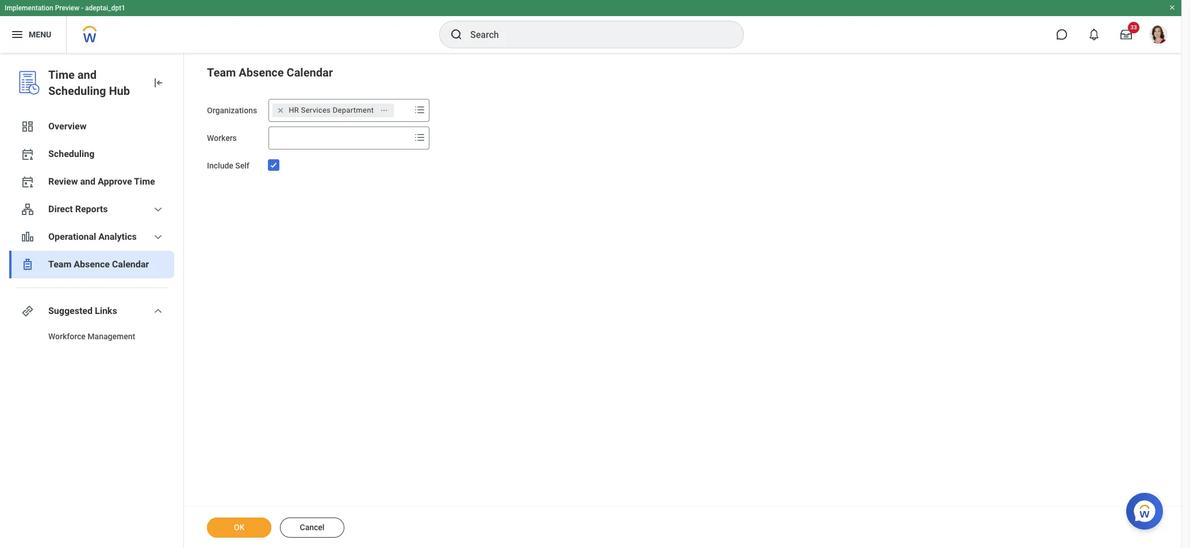 Task type: locate. For each thing, give the bounding box(es) containing it.
1 horizontal spatial calendar
[[287, 66, 333, 79]]

navigation pane region
[[0, 53, 184, 548]]

0 vertical spatial scheduling
[[48, 84, 106, 98]]

and
[[78, 68, 97, 82], [80, 176, 95, 187]]

overview link
[[9, 113, 174, 140]]

analytics
[[99, 231, 137, 242]]

1 vertical spatial time
[[134, 176, 155, 187]]

0 vertical spatial and
[[78, 68, 97, 82]]

time
[[48, 68, 75, 82], [134, 176, 155, 187]]

workforce
[[48, 332, 86, 341]]

prompts image
[[413, 131, 427, 144]]

scheduling
[[48, 84, 106, 98], [48, 148, 94, 159]]

notifications large image
[[1089, 29, 1100, 40]]

operational
[[48, 231, 96, 242]]

chevron down small image for analytics
[[151, 230, 165, 244]]

1 vertical spatial team
[[48, 259, 71, 270]]

cancel button
[[280, 518, 344, 538]]

scheduling inside time and scheduling hub
[[48, 84, 106, 98]]

hr services department, press delete to clear value. option
[[273, 104, 394, 117]]

prompts image
[[413, 103, 427, 117]]

team absence calendar
[[207, 66, 333, 79], [48, 259, 149, 270]]

time down menu
[[48, 68, 75, 82]]

hr services department element
[[289, 105, 374, 116]]

scheduling down overview
[[48, 148, 94, 159]]

calendar up services
[[287, 66, 333, 79]]

team inside navigation pane region
[[48, 259, 71, 270]]

1 vertical spatial absence
[[74, 259, 110, 270]]

team absence calendar link
[[9, 251, 174, 278]]

profile logan mcneil image
[[1149, 25, 1168, 46]]

view team image
[[21, 202, 35, 216]]

1 vertical spatial chevron down small image
[[151, 230, 165, 244]]

inbox large image
[[1121, 29, 1132, 40]]

0 vertical spatial time
[[48, 68, 75, 82]]

0 vertical spatial team
[[207, 66, 236, 79]]

0 vertical spatial chevron down small image
[[151, 202, 165, 216]]

1 vertical spatial and
[[80, 176, 95, 187]]

calendar
[[287, 66, 333, 79], [112, 259, 149, 270]]

workforce management
[[48, 332, 135, 341]]

chevron down small image
[[151, 304, 165, 318]]

cancel
[[300, 523, 325, 532]]

0 horizontal spatial time
[[48, 68, 75, 82]]

chevron down small image
[[151, 202, 165, 216], [151, 230, 165, 244]]

menu
[[29, 30, 51, 39]]

calendar down analytics
[[112, 259, 149, 270]]

33 button
[[1114, 22, 1140, 47]]

self
[[235, 161, 249, 170]]

dashboard image
[[21, 120, 35, 133]]

services
[[301, 106, 331, 114]]

time right 'approve' at the top of page
[[134, 176, 155, 187]]

1 vertical spatial scheduling
[[48, 148, 94, 159]]

absence
[[239, 66, 284, 79], [74, 259, 110, 270]]

organizations
[[207, 106, 257, 115]]

1 vertical spatial team absence calendar
[[48, 259, 149, 270]]

0 vertical spatial absence
[[239, 66, 284, 79]]

absence inside navigation pane region
[[74, 259, 110, 270]]

0 horizontal spatial absence
[[74, 259, 110, 270]]

0 horizontal spatial calendar
[[112, 259, 149, 270]]

scheduling up overview
[[48, 84, 106, 98]]

approve
[[98, 176, 132, 187]]

and up overview link
[[78, 68, 97, 82]]

links
[[95, 305, 117, 316]]

time and scheduling hub element
[[48, 67, 142, 99]]

team absence calendar inside navigation pane region
[[48, 259, 149, 270]]

absence down operational analytics dropdown button
[[74, 259, 110, 270]]

1 horizontal spatial absence
[[239, 66, 284, 79]]

1 scheduling from the top
[[48, 84, 106, 98]]

team up organizations at the top left
[[207, 66, 236, 79]]

team absence calendar down operational analytics dropdown button
[[48, 259, 149, 270]]

workforce management link
[[9, 325, 174, 348]]

1 vertical spatial calendar
[[112, 259, 149, 270]]

workers
[[207, 133, 237, 143]]

team absence calendar up x small icon
[[207, 66, 333, 79]]

1 horizontal spatial team absence calendar
[[207, 66, 333, 79]]

-
[[81, 4, 83, 12]]

and for review
[[80, 176, 95, 187]]

chevron down small image inside operational analytics dropdown button
[[151, 230, 165, 244]]

team
[[207, 66, 236, 79], [48, 259, 71, 270]]

transformation import image
[[151, 76, 165, 90]]

0 horizontal spatial team absence calendar
[[48, 259, 149, 270]]

1 chevron down small image from the top
[[151, 202, 165, 216]]

1 horizontal spatial team
[[207, 66, 236, 79]]

2 chevron down small image from the top
[[151, 230, 165, 244]]

hub
[[109, 84, 130, 98]]

direct reports
[[48, 204, 108, 214]]

search image
[[450, 28, 463, 41]]

calendar inside navigation pane region
[[112, 259, 149, 270]]

preview
[[55, 4, 79, 12]]

0 vertical spatial team absence calendar
[[207, 66, 333, 79]]

hr services department
[[289, 106, 374, 114]]

include
[[207, 161, 233, 170]]

suggested links button
[[9, 297, 174, 325]]

absence up x small icon
[[239, 66, 284, 79]]

and inside time and scheduling hub
[[78, 68, 97, 82]]

direct reports button
[[9, 196, 174, 223]]

department
[[333, 106, 374, 114]]

0 horizontal spatial team
[[48, 259, 71, 270]]

and right review
[[80, 176, 95, 187]]

team down operational
[[48, 259, 71, 270]]

task timeoff image
[[21, 258, 35, 271]]



Task type: describe. For each thing, give the bounding box(es) containing it.
operational analytics
[[48, 231, 137, 242]]

2 scheduling from the top
[[48, 148, 94, 159]]

suggested links
[[48, 305, 117, 316]]

calendar user solid image
[[21, 175, 35, 189]]

Search Workday  search field
[[470, 22, 720, 47]]

implementation preview -   adeptai_dpt1
[[5, 4, 125, 12]]

menu button
[[0, 16, 66, 53]]

chart image
[[21, 230, 35, 244]]

check small image
[[267, 158, 281, 172]]

justify image
[[10, 28, 24, 41]]

Workers field
[[269, 128, 411, 148]]

management
[[88, 332, 135, 341]]

include self
[[207, 161, 249, 170]]

implementation
[[5, 4, 53, 12]]

close environment banner image
[[1169, 4, 1176, 11]]

chevron down small image for reports
[[151, 202, 165, 216]]

time and scheduling hub
[[48, 68, 130, 98]]

overview
[[48, 121, 86, 132]]

ok button
[[207, 518, 271, 538]]

related actions image
[[380, 106, 388, 114]]

and for time
[[78, 68, 97, 82]]

operational analytics button
[[9, 223, 174, 251]]

calendar user solid image
[[21, 147, 35, 161]]

review and approve time link
[[9, 168, 174, 196]]

x small image
[[275, 105, 286, 116]]

ok
[[234, 523, 245, 532]]

scheduling link
[[9, 140, 174, 168]]

menu banner
[[0, 0, 1182, 53]]

review and approve time
[[48, 176, 155, 187]]

adeptai_dpt1
[[85, 4, 125, 12]]

0 vertical spatial calendar
[[287, 66, 333, 79]]

suggested
[[48, 305, 93, 316]]

direct
[[48, 204, 73, 214]]

link image
[[21, 304, 35, 318]]

review
[[48, 176, 78, 187]]

hr
[[289, 106, 299, 114]]

33
[[1131, 24, 1137, 30]]

reports
[[75, 204, 108, 214]]

time inside time and scheduling hub
[[48, 68, 75, 82]]

1 horizontal spatial time
[[134, 176, 155, 187]]



Task type: vqa. For each thing, say whether or not it's contained in the screenshot.
ADDITIONAL COURSE DETAILS button
no



